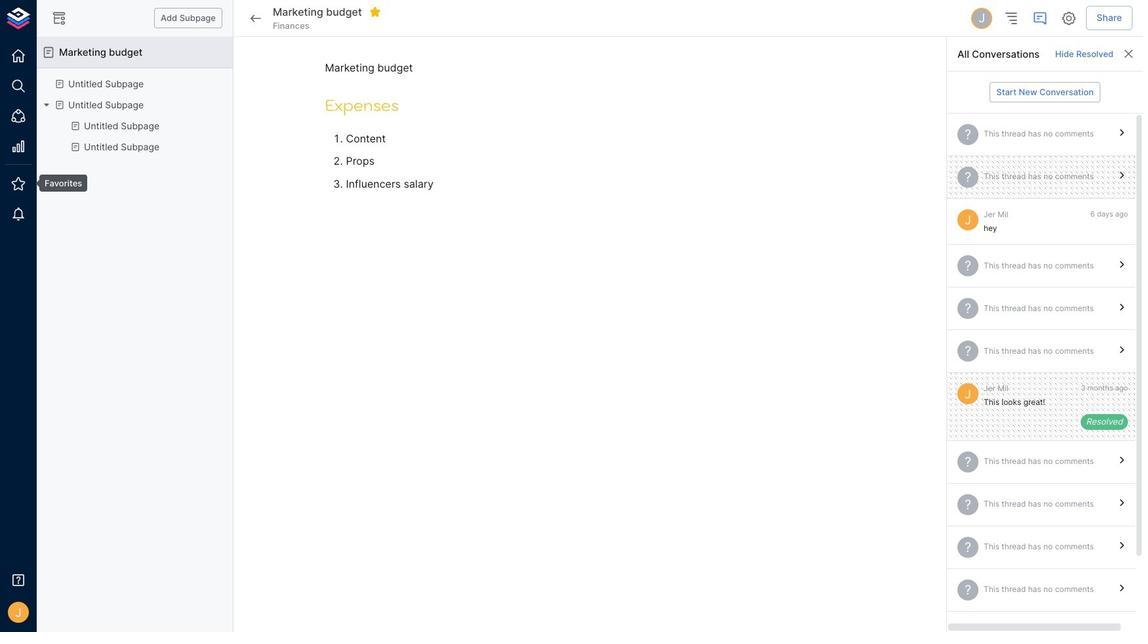 Task type: describe. For each thing, give the bounding box(es) containing it.
comments image
[[1033, 10, 1049, 26]]

remove favorite image
[[369, 6, 381, 18]]



Task type: vqa. For each thing, say whether or not it's contained in the screenshot.
the Go Back image at the top of the page
yes



Task type: locate. For each thing, give the bounding box(es) containing it.
tooltip
[[30, 175, 87, 192]]

table of contents image
[[1004, 10, 1020, 26]]

hide wiki image
[[51, 10, 67, 26]]

go back image
[[248, 10, 264, 26]]

settings image
[[1062, 10, 1078, 26]]



